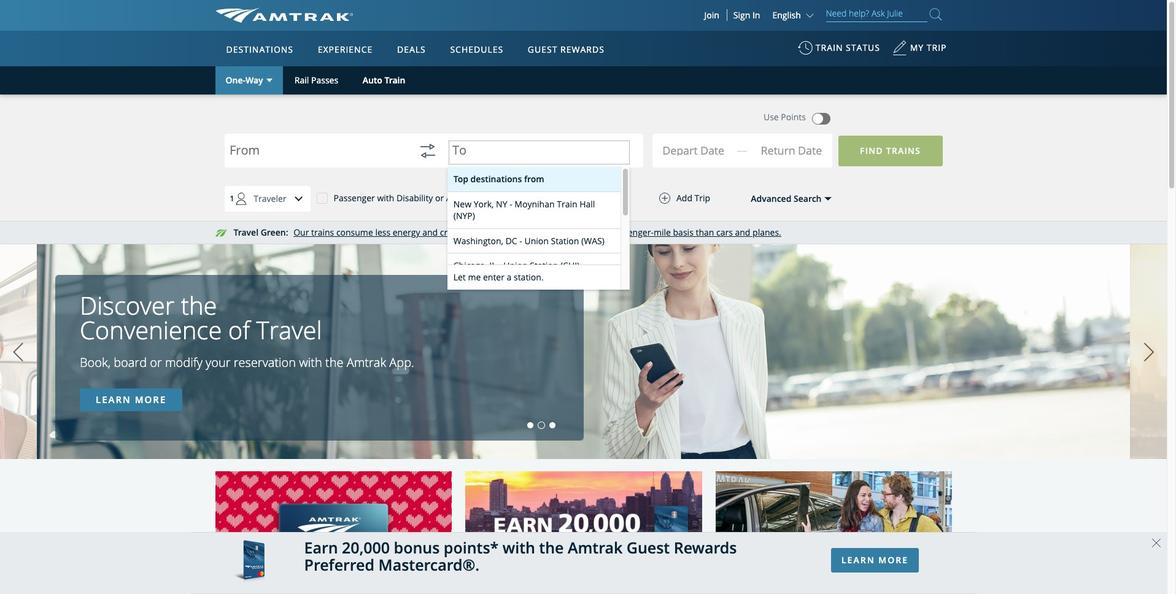 Task type: describe. For each thing, give the bounding box(es) containing it.
trains
[[311, 226, 334, 238]]

more
[[135, 393, 166, 406]]

0 vertical spatial train
[[385, 74, 405, 86]]

next image
[[1140, 337, 1158, 368]]

click to add the number travelers and discount types image
[[286, 187, 311, 211]]

advanced
[[751, 193, 791, 204]]

guest inside the earn 20,000 bonus points* with the amtrak guest rewards preferred mastercard®.
[[627, 537, 670, 558]]

washington,
[[453, 235, 503, 247]]

sign in
[[733, 9, 760, 21]]

rail passes button
[[283, 66, 350, 95]]

our
[[293, 226, 309, 238]]

passenger-
[[609, 226, 654, 238]]

(was)
[[581, 235, 604, 247]]

iii
[[589, 285, 596, 296]]

hall
[[580, 198, 595, 210]]

search icon image
[[930, 6, 942, 23]]

regions map image
[[261, 103, 555, 274]]

rail passes
[[295, 74, 338, 86]]

station for (was)
[[551, 235, 579, 247]]

return date button
[[750, 138, 832, 168]]

the inside discover the convenience of travel
[[181, 288, 217, 322]]

new york, ny - moynihan train hall (nyp) option
[[447, 191, 621, 228]]

passenger
[[334, 192, 375, 204]]

destinations
[[471, 173, 522, 184]]

join button
[[697, 9, 727, 21]]

- for pa
[[520, 285, 523, 296]]

amtrak inside the earn 20,000 bonus points* with the amtrak guest rewards preferred mastercard®.
[[568, 537, 623, 558]]

destinations button
[[221, 33, 298, 67]]

application inside banner
[[261, 103, 555, 274]]

20,000
[[342, 537, 390, 558]]

top
[[453, 173, 468, 184]]

my trip button
[[892, 36, 947, 66]]

add trip
[[676, 192, 710, 204]]

experience
[[318, 44, 373, 55]]

learn more link
[[80, 389, 182, 411]]

advanced search button
[[726, 186, 833, 211]]

2 and from the left
[[735, 226, 750, 238]]

modify
[[165, 354, 203, 371]]

rewards inside the earn 20,000 bonus points* with the amtrak guest rewards preferred mastercard®.
[[674, 537, 737, 558]]

il
[[489, 260, 496, 271]]

way
[[245, 74, 263, 86]]

destinations
[[226, 44, 293, 55]]

points
[[781, 111, 806, 123]]

my trip
[[910, 42, 947, 53]]

one-way
[[226, 74, 263, 86]]

points*
[[444, 537, 499, 558]]

my
[[910, 42, 924, 53]]

sign
[[733, 9, 750, 21]]

add trip button
[[635, 186, 735, 210]]

green:
[[261, 226, 288, 238]]

1 less from the left
[[375, 226, 390, 238]]

learn more
[[96, 393, 166, 406]]

travel green: our trains consume less energy and create on average less emissions on a per-passenger-mile basis than cars and planes.
[[234, 226, 781, 238]]

emissions
[[531, 226, 571, 238]]

assistance
[[446, 192, 488, 204]]

one-
[[226, 74, 245, 86]]

pa
[[507, 285, 518, 296]]

st.
[[474, 297, 484, 308]]

plus icon image
[[659, 193, 670, 204]]

one-way button
[[215, 66, 283, 95]]

1 on from the left
[[467, 226, 478, 238]]

earn
[[304, 537, 338, 558]]

amtrak image
[[215, 8, 353, 23]]

new york city skyline image
[[465, 453, 702, 594]]

guest inside 'popup button'
[[528, 44, 558, 55]]

washington, dc - union station (was) option
[[447, 228, 621, 253]]

more
[[878, 554, 908, 566]]

trip
[[927, 42, 947, 53]]

new
[[453, 198, 471, 210]]

amtrak sustains leaf icon image
[[215, 230, 227, 237]]

planes.
[[753, 226, 781, 238]]

slide 1 tab
[[527, 422, 534, 428]]

slide 3 tab
[[550, 422, 556, 428]]

train status
[[816, 42, 880, 53]]

banner containing join
[[0, 0, 1167, 283]]

top destinations from
[[453, 173, 544, 184]]

return
[[761, 143, 795, 158]]

station for (chi)
[[530, 260, 558, 271]]

(chi)
[[560, 260, 580, 271]]

union for dc
[[524, 235, 549, 247]]

reservation
[[234, 354, 296, 371]]

guest rewards button
[[523, 33, 609, 67]]

william
[[525, 285, 554, 296]]

our trains consume less energy and create on average less emissions on a per-passenger-mile basis than cars and planes. link
[[293, 226, 781, 238]]

auto train
[[363, 74, 405, 86]]

2 less from the left
[[514, 226, 529, 238]]

app.
[[389, 354, 414, 371]]

deals button
[[392, 33, 431, 67]]

basis
[[673, 226, 693, 238]]

traveler button
[[224, 186, 311, 212]]

h.
[[557, 285, 565, 296]]

disability
[[396, 192, 433, 204]]

washington, dc - union station (was)
[[453, 235, 604, 247]]

auto
[[363, 74, 382, 86]]

from
[[524, 173, 544, 184]]

1 horizontal spatial the
[[325, 354, 343, 371]]

30th
[[453, 297, 472, 308]]

train inside new york, ny - moynihan train hall (nyp)
[[557, 198, 577, 210]]



Task type: locate. For each thing, give the bounding box(es) containing it.
- right il
[[498, 260, 501, 271]]

trip
[[695, 192, 710, 204]]

mastercard®.
[[378, 554, 480, 575]]

in
[[752, 9, 760, 21]]

0 vertical spatial travel
[[234, 226, 258, 238]]

0 horizontal spatial with
[[299, 354, 322, 371]]

0 vertical spatial guest
[[528, 44, 558, 55]]

0 horizontal spatial the
[[181, 288, 217, 322]]

station up (chi)
[[551, 235, 579, 247]]

0 horizontal spatial train
[[385, 74, 405, 86]]

none field the from
[[229, 136, 403, 176]]

1 horizontal spatial with
[[377, 192, 394, 204]]

1 horizontal spatial and
[[735, 226, 750, 238]]

philadelphia, pa - william h. gray iii 30th st. station (phl)
[[453, 285, 596, 308]]

1 horizontal spatial on
[[573, 226, 584, 238]]

gray
[[567, 285, 586, 296]]

the inside the earn 20,000 bonus points* with the amtrak guest rewards preferred mastercard®.
[[539, 537, 564, 558]]

date
[[798, 143, 822, 158]]

2 vertical spatial station
[[486, 297, 514, 308]]

1 horizontal spatial guest
[[627, 537, 670, 558]]

2 vertical spatial with
[[503, 537, 535, 558]]

0 vertical spatial the
[[181, 288, 217, 322]]

new york, ny - moynihan train hall (nyp)
[[453, 198, 595, 222]]

None field
[[229, 136, 403, 176], [447, 136, 630, 464], [665, 137, 750, 168], [447, 136, 630, 464], [665, 137, 750, 168]]

with left disability
[[377, 192, 394, 204]]

station.
[[514, 271, 544, 283]]

1 horizontal spatial or
[[435, 192, 444, 204]]

2 horizontal spatial with
[[503, 537, 535, 558]]

advanced search
[[751, 193, 822, 204]]

travel inside discover the convenience of travel
[[256, 313, 322, 347]]

philadelphia,
[[453, 285, 505, 296]]

- inside philadelphia, pa - william h. gray iii 30th st. station (phl)
[[520, 285, 523, 296]]

status
[[846, 42, 880, 53]]

0 horizontal spatial rewards
[[560, 44, 604, 55]]

1 vertical spatial guest
[[627, 537, 670, 558]]

a
[[586, 226, 591, 238], [507, 271, 512, 283]]

0 vertical spatial a
[[586, 226, 591, 238]]

union inside washington, dc - union station (was) option
[[524, 235, 549, 247]]

travel right amtrak sustains leaf icon
[[234, 226, 258, 238]]

0 horizontal spatial less
[[375, 226, 390, 238]]

1 vertical spatial rewards
[[674, 537, 737, 558]]

average
[[480, 226, 512, 238]]

From text field
[[229, 144, 403, 161]]

train left hall
[[557, 198, 577, 210]]

with right reservation
[[299, 354, 322, 371]]

- right pa
[[520, 285, 523, 296]]

2 horizontal spatial the
[[539, 537, 564, 558]]

(nyp)
[[453, 210, 475, 222]]

earn 20,000 bonus points* with the amtrak guest rewards preferred mastercard®.
[[304, 537, 737, 575]]

ny
[[496, 198, 507, 210]]

0 horizontal spatial a
[[507, 271, 512, 283]]

- inside new york, ny - moynihan train hall (nyp)
[[510, 198, 512, 210]]

1 horizontal spatial train
[[557, 198, 577, 210]]

experience button
[[313, 33, 378, 67]]

more information about accessible travel requests. image
[[525, 194, 538, 204]]

english button
[[772, 9, 817, 21]]

2 vertical spatial the
[[539, 537, 564, 558]]

travel up reservation
[[256, 313, 322, 347]]

select caret image
[[266, 79, 272, 82]]

slide 2 tab
[[539, 422, 545, 428]]

0 vertical spatial union
[[524, 235, 549, 247]]

and left create
[[422, 226, 438, 238]]

To text field
[[452, 144, 626, 161]]

0 vertical spatial with
[[377, 192, 394, 204]]

with inside the earn 20,000 bonus points* with the amtrak guest rewards preferred mastercard®.
[[503, 537, 535, 558]]

chicago, il - union station (chi) option
[[447, 253, 621, 278]]

needed?
[[490, 192, 525, 204]]

Please enter your search item search field
[[826, 6, 927, 22]]

amtrak valentines day gift card image
[[215, 454, 451, 594]]

bonus
[[394, 537, 440, 558]]

traveler
[[254, 193, 286, 204]]

a up pa
[[507, 271, 512, 283]]

Passenger with Disability or Assistance Needed? checkbox
[[316, 192, 327, 203]]

on down (nyp) at the top left
[[467, 226, 478, 238]]

and right cars
[[735, 226, 750, 238]]

cars
[[716, 226, 733, 238]]

a inside option
[[507, 271, 512, 283]]

board
[[114, 354, 147, 371]]

banner
[[0, 0, 1167, 283]]

book, board or modify your reservation with the amtrak app.
[[80, 354, 414, 371]]

or right board at bottom
[[150, 354, 162, 371]]

1 vertical spatial with
[[299, 354, 322, 371]]

auto train link
[[350, 66, 418, 95]]

0 horizontal spatial or
[[150, 354, 162, 371]]

with right 'points*'
[[503, 537, 535, 558]]

1 horizontal spatial a
[[586, 226, 591, 238]]

station up william
[[530, 260, 558, 271]]

1 vertical spatial or
[[150, 354, 162, 371]]

the
[[181, 288, 217, 322], [325, 354, 343, 371], [539, 537, 564, 558]]

let
[[453, 271, 466, 283]]

travel
[[234, 226, 258, 238], [256, 313, 322, 347]]

- for il
[[498, 260, 501, 271]]

0 horizontal spatial amtrak
[[347, 354, 386, 371]]

1 horizontal spatial rewards
[[674, 537, 737, 558]]

a left per-
[[586, 226, 591, 238]]

- for dc
[[519, 235, 522, 247]]

learn
[[96, 393, 131, 406]]

than
[[696, 226, 714, 238]]

previous image
[[9, 337, 27, 368]]

rewards inside 'popup button'
[[560, 44, 604, 55]]

1 vertical spatial station
[[530, 260, 558, 271]]

enter
[[483, 271, 504, 283]]

rewards
[[560, 44, 604, 55], [674, 537, 737, 558]]

1 vertical spatial amtrak
[[568, 537, 623, 558]]

sign in button
[[733, 9, 760, 21]]

passenger image
[[229, 187, 254, 211]]

1 vertical spatial the
[[325, 354, 343, 371]]

- right ny
[[510, 198, 512, 210]]

york,
[[474, 198, 494, 210]]

union inside the chicago, il - union station (chi) option
[[503, 260, 528, 271]]

1 vertical spatial union
[[503, 260, 528, 271]]

1 horizontal spatial amtrak
[[568, 537, 623, 558]]

me
[[468, 271, 481, 283]]

application
[[261, 103, 555, 274]]

0 vertical spatial amtrak
[[347, 354, 386, 371]]

0 vertical spatial rewards
[[560, 44, 604, 55]]

switch departure and arrival stations. image
[[413, 136, 442, 166]]

moynihan
[[515, 198, 555, 210]]

amtrak guest rewards preferred mastercard image
[[234, 540, 264, 586]]

consume
[[336, 226, 373, 238]]

mile
[[654, 226, 671, 238]]

union for il
[[503, 260, 528, 271]]

your
[[206, 354, 231, 371]]

amtrak
[[347, 354, 386, 371], [568, 537, 623, 558]]

1 vertical spatial train
[[557, 198, 577, 210]]

dc
[[506, 235, 517, 247]]

1 and from the left
[[422, 226, 438, 238]]

train status link
[[798, 36, 880, 66]]

of
[[228, 313, 250, 347]]

choose a slide to display tab list
[[0, 422, 558, 428]]

create
[[440, 226, 465, 238]]

1 vertical spatial travel
[[256, 313, 322, 347]]

0 vertical spatial station
[[551, 235, 579, 247]]

discover the convenience of travel
[[80, 288, 322, 347]]

search
[[794, 193, 822, 204]]

0 horizontal spatial on
[[467, 226, 478, 238]]

or left new
[[435, 192, 444, 204]]

0 horizontal spatial guest
[[528, 44, 558, 55]]

return date
[[761, 143, 822, 158]]

train right auto
[[385, 74, 405, 86]]

philadelphia, pa - william h. gray iii 30th st. station (phl) option
[[447, 278, 621, 315]]

on left per-
[[573, 226, 584, 238]]

2 on from the left
[[573, 226, 584, 238]]

discover
[[80, 288, 174, 322]]

energy
[[393, 226, 420, 238]]

let me enter a station. option
[[447, 264, 621, 289]]

add
[[676, 192, 692, 204]]

1 horizontal spatial less
[[514, 226, 529, 238]]

station down pa
[[486, 297, 514, 308]]

on
[[467, 226, 478, 238], [573, 226, 584, 238]]

or
[[435, 192, 444, 204], [150, 354, 162, 371]]

guest rewards
[[528, 44, 604, 55]]

- right dc
[[519, 235, 522, 247]]

schedules link
[[445, 31, 508, 66]]

learn
[[842, 554, 875, 566]]

0 vertical spatial or
[[435, 192, 444, 204]]

station
[[551, 235, 579, 247], [530, 260, 558, 271], [486, 297, 514, 308]]

passenger with disability or assistance needed?
[[334, 192, 525, 204]]

1 vertical spatial a
[[507, 271, 512, 283]]

book,
[[80, 354, 110, 371]]

per-
[[593, 226, 610, 238]]

-
[[510, 198, 512, 210], [519, 235, 522, 247], [498, 260, 501, 271], [520, 285, 523, 296]]

station inside philadelphia, pa - william h. gray iii 30th st. station (phl)
[[486, 297, 514, 308]]

rail
[[295, 74, 309, 86]]

0 horizontal spatial and
[[422, 226, 438, 238]]

join
[[704, 9, 719, 21]]

less
[[375, 226, 390, 238], [514, 226, 529, 238]]

preferred
[[304, 554, 374, 575]]

open image
[[825, 197, 832, 201]]



Task type: vqa. For each thing, say whether or not it's contained in the screenshot.
the Slide 2 tab
yes



